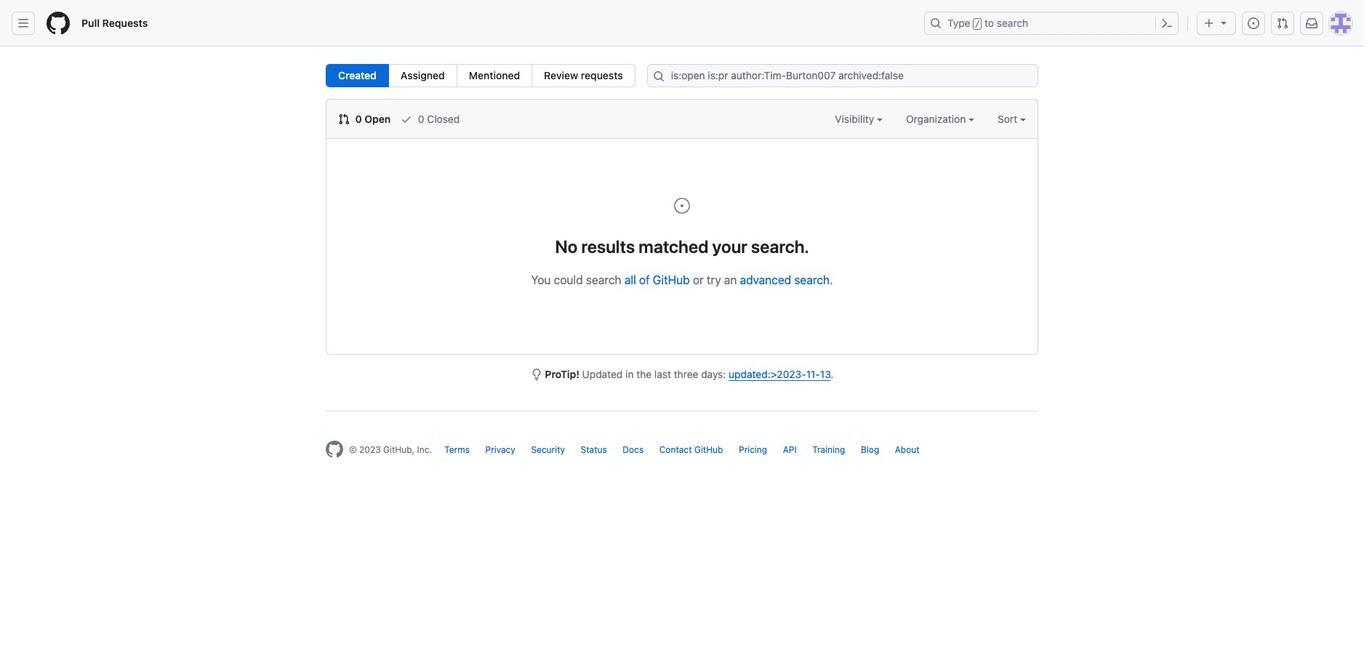 Task type: vqa. For each thing, say whether or not it's contained in the screenshot.
ACCOUNT 'element' at the left of the page
no



Task type: describe. For each thing, give the bounding box(es) containing it.
created
[[338, 69, 376, 81]]

all of github link
[[624, 273, 690, 286]]

matched
[[639, 236, 709, 257]]

docs link
[[623, 444, 644, 455]]

1 horizontal spatial git pull request image
[[1277, 17, 1288, 29]]

api link
[[783, 444, 797, 455]]

type / to search
[[947, 17, 1028, 29]]

command palette image
[[1161, 17, 1173, 29]]

security
[[531, 444, 565, 455]]

contact
[[659, 444, 692, 455]]

13
[[820, 368, 831, 380]]

0 for open
[[355, 113, 362, 125]]

you could search all of github or try an advanced search .
[[531, 273, 833, 286]]

issue opened image
[[673, 197, 691, 215]]

github,
[[383, 444, 415, 455]]

/
[[975, 19, 980, 29]]

sort button
[[998, 111, 1026, 127]]

assigned link
[[388, 64, 457, 87]]

triangle down image
[[1218, 17, 1230, 28]]

pricing link
[[739, 444, 767, 455]]

an
[[724, 273, 737, 286]]

pricing
[[739, 444, 767, 455]]

three
[[674, 368, 698, 380]]

your
[[712, 236, 747, 257]]

pull
[[81, 17, 100, 29]]

protip!
[[545, 368, 579, 380]]

homepage image
[[326, 441, 343, 458]]

updated:>2023-11-13 link
[[729, 368, 831, 380]]

1 vertical spatial github
[[694, 444, 723, 455]]

inc.
[[417, 444, 432, 455]]

sort
[[998, 113, 1017, 125]]

review requests link
[[532, 64, 635, 87]]

0 for closed
[[418, 113, 424, 125]]

training link
[[812, 444, 845, 455]]

11-
[[806, 368, 820, 380]]

about
[[895, 444, 920, 455]]

in
[[625, 368, 634, 380]]

created link
[[326, 64, 389, 87]]

light bulb image
[[531, 369, 542, 380]]

terms link
[[445, 444, 470, 455]]

review
[[544, 69, 578, 81]]

search.
[[751, 236, 809, 257]]

of
[[639, 273, 650, 286]]

mentioned
[[469, 69, 520, 81]]

1 vertical spatial .
[[831, 368, 834, 380]]

0 open
[[353, 113, 391, 125]]

visibility button
[[835, 111, 883, 127]]

advanced search link
[[740, 273, 830, 286]]

0 open link
[[338, 111, 391, 127]]

requests
[[102, 17, 148, 29]]



Task type: locate. For each thing, give the bounding box(es) containing it.
advanced
[[740, 273, 791, 286]]

0 left open
[[355, 113, 362, 125]]

1 horizontal spatial search
[[794, 273, 830, 286]]

0 vertical spatial github
[[653, 273, 690, 286]]

privacy link
[[485, 444, 515, 455]]

git pull request image
[[1277, 17, 1288, 29], [338, 113, 350, 125]]

issue opened image
[[1248, 17, 1259, 29]]

assigned
[[400, 69, 445, 81]]

plus image
[[1203, 17, 1215, 29]]

2023
[[359, 444, 381, 455]]

updated
[[582, 368, 623, 380]]

. right advanced
[[830, 273, 833, 286]]

0 closed
[[415, 113, 460, 125]]

updated:>2023-
[[729, 368, 806, 380]]

to
[[985, 17, 994, 29]]

1 0 from the left
[[355, 113, 362, 125]]

organization button
[[906, 111, 974, 127]]

all
[[624, 273, 636, 286]]

0 closed link
[[401, 111, 460, 127]]

1 horizontal spatial 0
[[418, 113, 424, 125]]

days:
[[701, 368, 726, 380]]

about link
[[895, 444, 920, 455]]

0 horizontal spatial search
[[586, 273, 621, 286]]

0
[[355, 113, 362, 125], [418, 113, 424, 125]]

git pull request image right issue opened image
[[1277, 17, 1288, 29]]

2 0 from the left
[[418, 113, 424, 125]]

docs
[[623, 444, 644, 455]]

0 horizontal spatial git pull request image
[[338, 113, 350, 125]]

status link
[[581, 444, 607, 455]]

check image
[[401, 113, 412, 125]]

github right contact
[[694, 444, 723, 455]]

terms
[[445, 444, 470, 455]]

notifications image
[[1306, 17, 1318, 29]]

open
[[365, 113, 391, 125]]

or
[[693, 273, 704, 286]]

requests
[[581, 69, 623, 81]]

git pull request image left 0 open
[[338, 113, 350, 125]]

. right 11-
[[831, 368, 834, 380]]

mentioned link
[[457, 64, 532, 87]]

visibility
[[835, 113, 877, 125]]

pull requests element
[[326, 64, 635, 87]]

.
[[830, 273, 833, 286], [831, 368, 834, 380]]

search
[[997, 17, 1028, 29], [586, 273, 621, 286], [794, 273, 830, 286]]

0 inside 0 open 'link'
[[355, 113, 362, 125]]

search right to
[[997, 17, 1028, 29]]

blog link
[[861, 444, 879, 455]]

0 vertical spatial .
[[830, 273, 833, 286]]

Issues search field
[[647, 64, 1038, 87]]

training
[[812, 444, 845, 455]]

search down search.
[[794, 273, 830, 286]]

security link
[[531, 444, 565, 455]]

git pull request image inside 0 open 'link'
[[338, 113, 350, 125]]

closed
[[427, 113, 460, 125]]

1 vertical spatial git pull request image
[[338, 113, 350, 125]]

results
[[581, 236, 635, 257]]

protip! updated in the last three days: updated:>2023-11-13 .
[[545, 368, 834, 380]]

0 vertical spatial git pull request image
[[1277, 17, 1288, 29]]

review requests
[[544, 69, 623, 81]]

homepage image
[[47, 12, 70, 35]]

last
[[654, 368, 671, 380]]

no
[[555, 236, 578, 257]]

Search all issues text field
[[647, 64, 1038, 87]]

0 inside 0 closed link
[[418, 113, 424, 125]]

© 2023 github, inc.
[[349, 444, 432, 455]]

©
[[349, 444, 357, 455]]

api
[[783, 444, 797, 455]]

organization
[[906, 113, 969, 125]]

0 horizontal spatial github
[[653, 273, 690, 286]]

0 right check image
[[418, 113, 424, 125]]

github
[[653, 273, 690, 286], [694, 444, 723, 455]]

0 horizontal spatial 0
[[355, 113, 362, 125]]

the
[[636, 368, 652, 380]]

no results matched your search.
[[555, 236, 809, 257]]

pull requests
[[81, 17, 148, 29]]

status
[[581, 444, 607, 455]]

privacy
[[485, 444, 515, 455]]

2 horizontal spatial search
[[997, 17, 1028, 29]]

search image
[[653, 71, 664, 82]]

could
[[554, 273, 583, 286]]

blog
[[861, 444, 879, 455]]

contact github link
[[659, 444, 723, 455]]

you
[[531, 273, 551, 286]]

1 horizontal spatial github
[[694, 444, 723, 455]]

github right 'of'
[[653, 273, 690, 286]]

contact github
[[659, 444, 723, 455]]

search left all
[[586, 273, 621, 286]]

type
[[947, 17, 970, 29]]

try
[[707, 273, 721, 286]]



